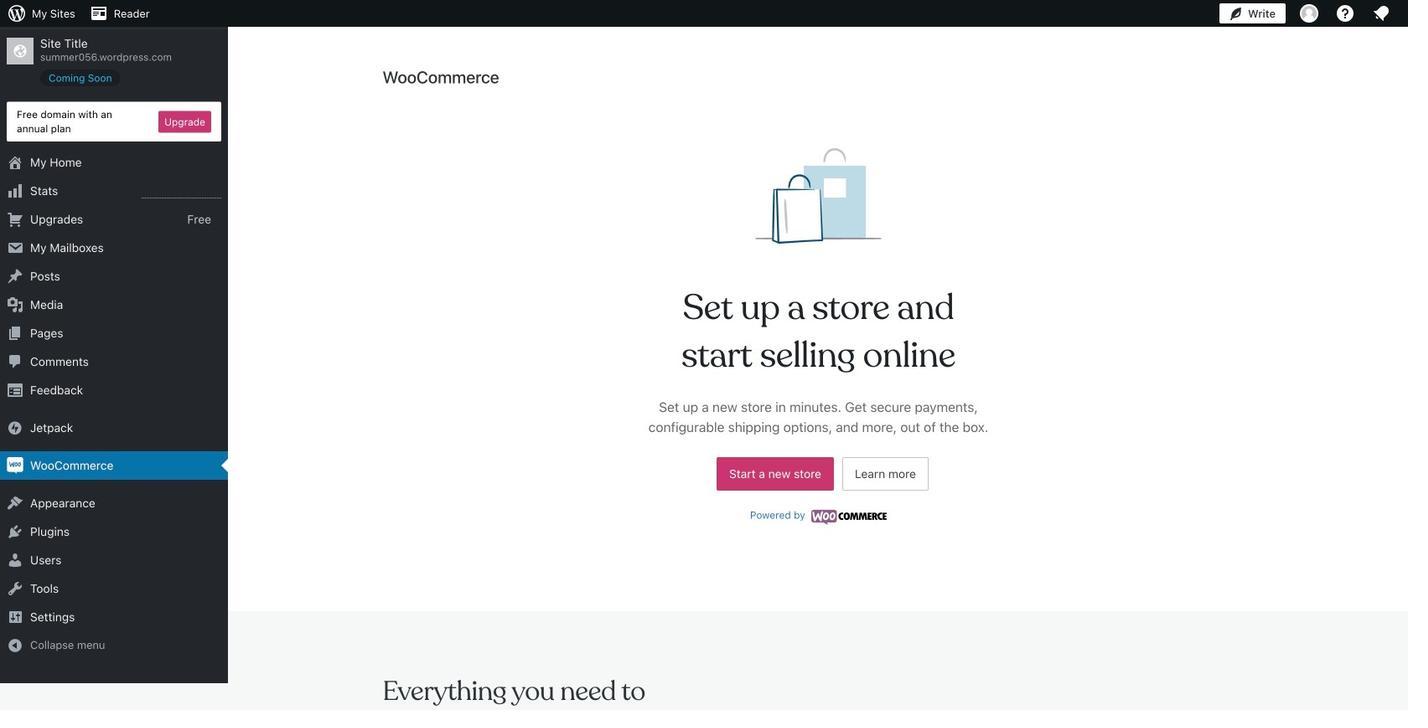 Task type: locate. For each thing, give the bounding box(es) containing it.
0 vertical spatial img image
[[7, 420, 23, 437]]

1 img image from the top
[[7, 420, 23, 437]]

1 vertical spatial img image
[[7, 458, 23, 475]]

list item
[[1401, 86, 1409, 164], [1401, 164, 1409, 243], [1401, 243, 1409, 305]]

help image
[[1336, 3, 1356, 23]]

img image
[[7, 420, 23, 437], [7, 458, 23, 475]]

manage your notifications image
[[1372, 3, 1392, 23]]



Task type: vqa. For each thing, say whether or not it's contained in the screenshot.
Help image
yes



Task type: describe. For each thing, give the bounding box(es) containing it.
3 list item from the top
[[1401, 243, 1409, 305]]

highest hourly views 0 image
[[142, 188, 221, 199]]

1 list item from the top
[[1401, 86, 1409, 164]]

2 img image from the top
[[7, 458, 23, 475]]

2 list item from the top
[[1401, 164, 1409, 243]]

my profile image
[[1300, 4, 1319, 23]]



